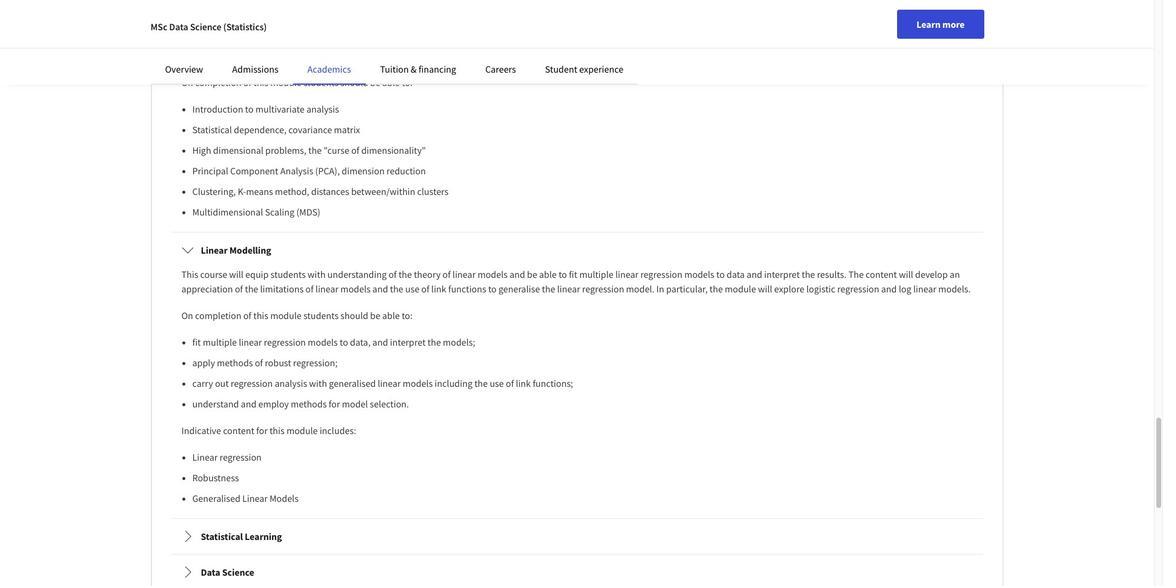 Task type: describe. For each thing, give the bounding box(es) containing it.
careers link
[[485, 63, 516, 75]]

fit inside fit multiple linear regression models to data, and interpret the models; list item
[[192, 336, 201, 348]]

"curse
[[324, 144, 349, 156]]

2 from from the left
[[786, 35, 805, 47]]

1 horizontal spatial will
[[758, 283, 772, 295]]

statistics,
[[858, 35, 896, 47]]

the
[[849, 268, 864, 281]]

msc
[[151, 21, 167, 33]]

student experience link
[[545, 63, 623, 75]]

clustering, k-means method, distances between/within clusters list item
[[192, 184, 973, 199]]

understanding
[[327, 268, 387, 281]]

appreciation
[[181, 283, 233, 295]]

be inside this course will equip students with understanding of the theory of linear models and be able to fit multiple linear regression models to data and interpret the results.  the content will develop an appreciation of the limitations of linear models and the use of link functions to generalise the linear regression model.  in particular, the module will explore logistic regression and log linear models.
[[527, 268, 537, 281]]

multiple inside in big data with multiple variables, it is vital to discover pattern and infer valuable information from the data. this module introduces basic techniques from multivariate statistics, with the aim to discover, describe and exploit dependencies between variables in complex datasets.
[[246, 35, 280, 47]]

on for fit
[[181, 310, 193, 322]]

employ
[[258, 398, 289, 410]]

module inside in big data with multiple variables, it is vital to discover pattern and infer valuable information from the data. this module introduces basic techniques from multivariate statistics, with the aim to discover, describe and exploit dependencies between variables in complex datasets.
[[638, 35, 669, 47]]

(pca),
[[315, 165, 340, 177]]

dimension
[[342, 165, 385, 177]]

learn more button
[[897, 10, 984, 39]]

logistic
[[807, 283, 835, 295]]

careers
[[485, 63, 516, 75]]

modelling
[[229, 244, 271, 256]]

understand and employ methods for model selection. list item
[[192, 397, 973, 411]]

linear up model.
[[615, 268, 639, 281]]

regression inside fit multiple linear regression models to data, and interpret the models; list item
[[264, 336, 306, 348]]

generalised linear models list item
[[192, 491, 973, 506]]

principal component analysis (pca), dimension reduction list item
[[192, 164, 973, 178]]

including
[[435, 377, 473, 390]]

multidimensional scaling (mds) list item
[[192, 205, 973, 219]]

statistical dependence, covariance matrix list item
[[192, 122, 973, 137]]

means
[[246, 185, 273, 198]]

apply methods of robust regression; list item
[[192, 356, 973, 370]]

indicative content for this module includes:
[[181, 425, 356, 437]]

matrix
[[334, 124, 360, 136]]

analysis
[[280, 165, 313, 177]]

statistical learning
[[201, 531, 282, 543]]

discover
[[368, 35, 402, 47]]

models;
[[443, 336, 475, 348]]

of right the "curse
[[351, 144, 359, 156]]

students for variables,
[[303, 76, 339, 88]]

this course will equip students with understanding of the theory of linear models and be able to fit multiple linear regression models to data and interpret the results.  the content will develop an appreciation of the limitations of linear models and the use of link functions to generalise the linear regression model.  in particular, the module will explore logistic regression and log linear models.
[[181, 268, 971, 295]]

student experience
[[545, 63, 623, 75]]

robust
[[265, 357, 291, 369]]

academics link
[[308, 63, 351, 75]]

variables,
[[282, 35, 321, 47]]

of right appreciation
[[235, 283, 243, 295]]

multivariate
[[201, 11, 252, 23]]

multivariate inside in big data with multiple variables, it is vital to discover pattern and infer valuable information from the data. this module introduces basic techniques from multivariate statistics, with the aim to discover, describe and exploit dependencies between variables in complex datasets.
[[807, 35, 857, 47]]

in inside in big data with multiple variables, it is vital to discover pattern and infer valuable information from the data. this module introduces basic techniques from multivariate statistics, with the aim to discover, describe and exploit dependencies between variables in complex datasets.
[[181, 35, 189, 47]]

model
[[342, 398, 368, 410]]

dimensional
[[213, 144, 263, 156]]

generalised linear models
[[192, 493, 299, 505]]

linear modelling button
[[172, 233, 982, 267]]

module inside this course will equip students with understanding of the theory of linear models and be able to fit multiple linear regression models to data and interpret the results.  the content will develop an appreciation of the limitations of linear models and the use of link functions to generalise the linear regression model.  in particular, the module will explore logistic regression and log linear models.
[[725, 283, 756, 295]]

in
[[437, 50, 445, 62]]

2 horizontal spatial will
[[899, 268, 913, 281]]

develop
[[915, 268, 948, 281]]

with right statistics,
[[898, 35, 916, 47]]

multidimensional
[[192, 206, 263, 218]]

on completion of this module students should be able to: for analysis
[[181, 76, 413, 88]]

(mds)
[[296, 206, 320, 218]]

understand
[[192, 398, 239, 410]]

linear for linear modelling
[[201, 244, 228, 256]]

clustering,
[[192, 185, 236, 198]]

an
[[950, 268, 960, 281]]

discover,
[[181, 50, 217, 62]]

it
[[323, 35, 328, 47]]

academics
[[308, 63, 351, 75]]

equip
[[245, 268, 269, 281]]

pattern
[[404, 35, 434, 47]]

methods inside list item
[[291, 398, 327, 410]]

basic
[[716, 35, 737, 47]]

this for multivariate
[[253, 76, 268, 88]]

of right theory
[[443, 268, 451, 281]]

method,
[[275, 185, 309, 198]]

analysis for multivariate
[[307, 103, 339, 115]]

admissions
[[232, 63, 278, 75]]

multidimensional scaling (mds)
[[192, 206, 320, 218]]

link inside list item
[[516, 377, 531, 390]]

model.
[[626, 283, 655, 295]]

functions
[[448, 283, 486, 295]]

high dimensional problems, the "curse of dimensionality" list item
[[192, 143, 973, 158]]

tuition & financing link
[[380, 63, 456, 75]]

linear up the selection.
[[378, 377, 401, 390]]

high dimensional problems, the "curse of dimensionality"
[[192, 144, 426, 156]]

content inside this course will equip students with understanding of the theory of linear models and be able to fit multiple linear regression models to data and interpret the results.  the content will develop an appreciation of the limitations of linear models and the use of link functions to generalise the linear regression model.  in particular, the module will explore logistic regression and log linear models.
[[866, 268, 897, 281]]

distances
[[311, 185, 349, 198]]

selection.
[[370, 398, 409, 410]]

of down admissions link
[[243, 76, 251, 88]]

to: for of
[[402, 310, 413, 322]]

fit inside this course will equip students with understanding of the theory of linear models and be able to fit multiple linear regression models to data and interpret the results.  the content will develop an appreciation of the limitations of linear models and the use of link functions to generalise the linear regression model.  in particular, the module will explore logistic regression and log linear models.
[[569, 268, 577, 281]]

datasets.
[[483, 50, 520, 62]]

vital
[[339, 35, 356, 47]]

student
[[545, 63, 577, 75]]

multiple inside list item
[[203, 336, 237, 348]]

with inside list item
[[309, 377, 327, 390]]

students inside this course will equip students with understanding of the theory of linear models and be able to fit multiple linear regression models to data and interpret the results.  the content will develop an appreciation of the limitations of linear models and the use of link functions to generalise the linear regression model.  in particular, the module will explore logistic regression and log linear models.
[[271, 268, 306, 281]]

models.
[[938, 283, 971, 295]]

data.
[[597, 35, 617, 47]]

generalised
[[192, 493, 240, 505]]

tuition & financing
[[380, 63, 456, 75]]

robustness
[[192, 472, 239, 484]]

statistical learning button
[[172, 520, 982, 554]]

with up describe
[[226, 35, 244, 47]]

learning
[[245, 531, 282, 543]]

with inside this course will equip students with understanding of the theory of linear models and be able to fit multiple linear regression models to data and interpret the results.  the content will develop an appreciation of the limitations of linear models and the use of link functions to generalise the linear regression model.  in particular, the module will explore logistic regression and log linear models.
[[308, 268, 326, 281]]

learn
[[917, 18, 941, 30]]

problems,
[[265, 144, 306, 156]]

robustness list item
[[192, 471, 973, 485]]

linear for linear regression
[[192, 451, 218, 463]]

of left theory
[[389, 268, 397, 281]]

tuition
[[380, 63, 409, 75]]

msc data science (statistics)
[[151, 21, 267, 33]]

overview
[[165, 63, 203, 75]]

high
[[192, 144, 211, 156]]

data inside the data science dropdown button
[[201, 566, 220, 579]]

is
[[330, 35, 337, 47]]

(statistics)
[[223, 21, 267, 33]]



Task type: locate. For each thing, give the bounding box(es) containing it.
dependence,
[[234, 124, 287, 136]]

module left introduces
[[638, 35, 669, 47]]

2 horizontal spatial multiple
[[579, 268, 614, 281]]

of
[[243, 76, 251, 88], [351, 144, 359, 156], [389, 268, 397, 281], [443, 268, 451, 281], [235, 283, 243, 295], [306, 283, 314, 295], [421, 283, 429, 295], [243, 310, 251, 322], [255, 357, 263, 369], [506, 377, 514, 390]]

1 horizontal spatial multivariate
[[807, 35, 857, 47]]

students up limitations
[[271, 268, 306, 281]]

should for regression
[[341, 310, 368, 322]]

regression down the
[[837, 283, 879, 295]]

linear down "linear modelling" dropdown button
[[557, 283, 580, 295]]

list containing linear regression
[[186, 450, 973, 506]]

1 vertical spatial this
[[181, 268, 198, 281]]

1 on from the top
[[181, 76, 193, 88]]

2 should from the top
[[341, 310, 368, 322]]

interpret
[[764, 268, 800, 281], [390, 336, 426, 348]]

&
[[411, 63, 417, 75]]

2 vertical spatial multiple
[[203, 336, 237, 348]]

data inside in big data with multiple variables, it is vital to discover pattern and infer valuable information from the data. this module introduces basic techniques from multivariate statistics, with the aim to discover, describe and exploit dependencies between variables in complex datasets.
[[206, 35, 224, 47]]

analysis up covariance
[[307, 103, 339, 115]]

carry out regression analysis with generalised linear models including the use of link functions; list item
[[192, 376, 973, 391]]

understand and employ methods for model selection.
[[192, 398, 409, 410]]

linear up the apply methods of robust regression;
[[239, 336, 262, 348]]

this down employ
[[270, 425, 285, 437]]

1 should from the top
[[341, 76, 368, 88]]

0 horizontal spatial will
[[229, 268, 243, 281]]

models up functions
[[478, 268, 508, 281]]

statistical dependence, covariance matrix
[[192, 124, 360, 136]]

0 vertical spatial list
[[186, 102, 973, 219]]

should down academics link
[[341, 76, 368, 88]]

should up data, on the left of page
[[341, 310, 368, 322]]

linear left models
[[242, 493, 268, 505]]

1 vertical spatial fit
[[192, 336, 201, 348]]

to:
[[402, 76, 413, 88], [402, 310, 413, 322]]

for left model
[[329, 398, 340, 410]]

statistical for statistical dependence, covariance matrix
[[192, 124, 232, 136]]

multiple
[[246, 35, 280, 47], [579, 268, 614, 281], [203, 336, 237, 348]]

2 vertical spatial this
[[270, 425, 285, 437]]

will left explore
[[758, 283, 772, 295]]

1 vertical spatial able
[[539, 268, 557, 281]]

regression inside carry out regression analysis with generalised linear models including the use of link functions; list item
[[231, 377, 273, 390]]

generalised
[[329, 377, 376, 390]]

regression inside linear regression list item
[[220, 451, 262, 463]]

multivariate
[[807, 35, 857, 47], [255, 103, 305, 115]]

log
[[899, 283, 911, 295]]

completion for introduction
[[195, 76, 241, 88]]

content up linear regression
[[223, 425, 254, 437]]

1 vertical spatial completion
[[195, 310, 241, 322]]

1 vertical spatial this
[[253, 310, 268, 322]]

methods
[[217, 357, 253, 369], [291, 398, 327, 410]]

in inside this course will equip students with understanding of the theory of linear models and be able to fit multiple linear regression models to data and interpret the results.  the content will develop an appreciation of the limitations of linear models and the use of link functions to generalise the linear regression model.  in particular, the module will explore logistic regression and log linear models.
[[656, 283, 664, 295]]

statistical up data science
[[201, 531, 243, 543]]

0 horizontal spatial this
[[181, 268, 198, 281]]

0 vertical spatial multivariate
[[807, 35, 857, 47]]

able for models
[[382, 310, 400, 322]]

link inside this course will equip students with understanding of the theory of linear models and be able to fit multiple linear regression models to data and interpret the results.  the content will develop an appreciation of the limitations of linear models and the use of link functions to generalise the linear regression model.  in particular, the module will explore logistic regression and log linear models.
[[431, 283, 446, 295]]

0 vertical spatial completion
[[195, 76, 241, 88]]

data down statistical learning at the bottom left of the page
[[201, 566, 220, 579]]

techniques
[[739, 35, 784, 47]]

2 vertical spatial students
[[303, 310, 339, 322]]

be for pattern
[[370, 76, 380, 88]]

includes:
[[320, 425, 356, 437]]

interpret inside list item
[[390, 336, 426, 348]]

in
[[181, 35, 189, 47], [656, 283, 664, 295]]

multiple up apply
[[203, 336, 237, 348]]

module down understand and employ methods for model selection.
[[286, 425, 318, 437]]

this down admissions
[[253, 76, 268, 88]]

linear regression list item
[[192, 450, 973, 465]]

be up data, on the left of page
[[370, 310, 380, 322]]

multivariate up statistical dependence, covariance matrix
[[255, 103, 305, 115]]

1 horizontal spatial data
[[201, 566, 220, 579]]

principal component analysis (pca), dimension reduction
[[192, 165, 426, 177]]

fit down "linear modelling" dropdown button
[[569, 268, 577, 281]]

1 vertical spatial to:
[[402, 310, 413, 322]]

linear up course
[[201, 244, 228, 256]]

on
[[181, 76, 193, 88], [181, 310, 193, 322]]

this right data.
[[619, 35, 636, 47]]

2 to: from the top
[[402, 310, 413, 322]]

0 horizontal spatial methods
[[217, 357, 253, 369]]

1 horizontal spatial this
[[619, 35, 636, 47]]

apply methods of robust regression;
[[192, 357, 338, 369]]

1 horizontal spatial from
[[786, 35, 805, 47]]

able
[[382, 76, 400, 88], [539, 268, 557, 281], [382, 310, 400, 322]]

list containing introduction to multivariate analysis
[[186, 102, 973, 219]]

0 vertical spatial to:
[[402, 76, 413, 88]]

statistical down introduction
[[192, 124, 232, 136]]

1 vertical spatial on
[[181, 310, 193, 322]]

use right including on the bottom left
[[490, 377, 504, 390]]

linear
[[453, 268, 476, 281], [615, 268, 639, 281], [316, 283, 339, 295], [557, 283, 580, 295], [913, 283, 936, 295], [239, 336, 262, 348], [378, 377, 401, 390]]

list for fit
[[186, 335, 973, 411]]

1 vertical spatial use
[[490, 377, 504, 390]]

from right techniques
[[786, 35, 805, 47]]

interpret right data, on the left of page
[[390, 336, 426, 348]]

multiple down "linear modelling" dropdown button
[[579, 268, 614, 281]]

regression
[[640, 268, 682, 281], [582, 283, 624, 295], [837, 283, 879, 295], [264, 336, 306, 348], [231, 377, 273, 390], [220, 451, 262, 463]]

1 to: from the top
[[402, 76, 413, 88]]

0 horizontal spatial multiple
[[203, 336, 237, 348]]

link left functions;
[[516, 377, 531, 390]]

for down employ
[[256, 425, 268, 437]]

0 vertical spatial linear
[[201, 244, 228, 256]]

1 vertical spatial link
[[516, 377, 531, 390]]

covariance
[[288, 124, 332, 136]]

methods inside list item
[[217, 357, 253, 369]]

on down appreciation
[[181, 310, 193, 322]]

able up generalise
[[539, 268, 557, 281]]

data,
[[350, 336, 371, 348]]

1 list from the top
[[186, 102, 973, 219]]

0 vertical spatial analysis
[[307, 103, 339, 115]]

1 vertical spatial statistical
[[201, 531, 243, 543]]

0 horizontal spatial for
[[256, 425, 268, 437]]

multivariate methods button
[[172, 0, 982, 34]]

1 horizontal spatial multiple
[[246, 35, 280, 47]]

linear up functions
[[453, 268, 476, 281]]

1 horizontal spatial data
[[727, 268, 745, 281]]

0 vertical spatial for
[[329, 398, 340, 410]]

0 horizontal spatial data
[[206, 35, 224, 47]]

students up fit multiple linear regression models to data, and interpret the models;
[[303, 310, 339, 322]]

0 vertical spatial in
[[181, 35, 189, 47]]

1 completion from the top
[[195, 76, 241, 88]]

component
[[230, 165, 278, 177]]

introduction to multivariate analysis list item
[[192, 102, 973, 116]]

should
[[341, 76, 368, 88], [341, 310, 368, 322]]

this
[[253, 76, 268, 88], [253, 310, 268, 322], [270, 425, 285, 437]]

of right limitations
[[306, 283, 314, 295]]

dependencies
[[303, 50, 360, 62]]

0 horizontal spatial content
[[223, 425, 254, 437]]

1 from from the left
[[560, 35, 580, 47]]

course
[[200, 268, 227, 281]]

analysis
[[307, 103, 339, 115], [275, 377, 307, 390]]

statistical for statistical learning
[[201, 531, 243, 543]]

out
[[215, 377, 229, 390]]

able down understanding at top
[[382, 310, 400, 322]]

2 on completion of this module students should be able to: from the top
[[181, 310, 413, 322]]

1 horizontal spatial fit
[[569, 268, 577, 281]]

0 vertical spatial students
[[303, 76, 339, 88]]

should for analysis
[[341, 76, 368, 88]]

on completion of this module students should be able to: down limitations
[[181, 310, 413, 322]]

scaling
[[265, 206, 294, 218]]

on down overview link
[[181, 76, 193, 88]]

module down limitations
[[270, 310, 302, 322]]

will left the equip
[[229, 268, 243, 281]]

1 horizontal spatial link
[[516, 377, 531, 390]]

module down exploit
[[270, 76, 302, 88]]

1 horizontal spatial in
[[656, 283, 664, 295]]

regression up robust
[[264, 336, 306, 348]]

1 on completion of this module students should be able to: from the top
[[181, 76, 413, 88]]

list for the
[[186, 102, 973, 219]]

fit up apply
[[192, 336, 201, 348]]

variables
[[399, 50, 435, 62]]

0 vertical spatial data
[[206, 35, 224, 47]]

methods
[[254, 11, 290, 23]]

0 horizontal spatial from
[[560, 35, 580, 47]]

0 vertical spatial interpret
[[764, 268, 800, 281]]

0 vertical spatial science
[[190, 21, 221, 33]]

fit multiple linear regression models to data, and interpret the models; list item
[[192, 335, 973, 350]]

0 vertical spatial statistical
[[192, 124, 232, 136]]

exploit
[[273, 50, 301, 62]]

aim
[[933, 35, 949, 47]]

statistical inside dropdown button
[[201, 531, 243, 543]]

science down statistical learning at the bottom left of the page
[[222, 566, 254, 579]]

0 horizontal spatial in
[[181, 35, 189, 47]]

0 horizontal spatial interpret
[[390, 336, 426, 348]]

analysis for regression
[[275, 377, 307, 390]]

use inside list item
[[490, 377, 504, 390]]

0 vertical spatial should
[[341, 76, 368, 88]]

1 horizontal spatial content
[[866, 268, 897, 281]]

science inside dropdown button
[[222, 566, 254, 579]]

from down the multivariate methods 'dropdown button'
[[560, 35, 580, 47]]

more
[[943, 18, 965, 30]]

linear down develop
[[913, 283, 936, 295]]

1 vertical spatial multiple
[[579, 268, 614, 281]]

data
[[206, 35, 224, 47], [727, 268, 745, 281]]

1 vertical spatial on completion of this module students should be able to:
[[181, 310, 413, 322]]

1 vertical spatial in
[[656, 283, 664, 295]]

regression up robustness
[[220, 451, 262, 463]]

0 vertical spatial fit
[[569, 268, 577, 281]]

completion for fit
[[195, 310, 241, 322]]

list containing fit multiple linear regression models to data, and interpret the models;
[[186, 335, 973, 411]]

2 vertical spatial able
[[382, 310, 400, 322]]

methods up out
[[217, 357, 253, 369]]

of down theory
[[421, 283, 429, 295]]

linear down understanding at top
[[316, 283, 339, 295]]

statistical inside list item
[[192, 124, 232, 136]]

dimensionality"
[[361, 144, 426, 156]]

multiple down (statistics)
[[246, 35, 280, 47]]

in big data with multiple variables, it is vital to discover pattern and infer valuable information from the data. this module introduces basic techniques from multivariate statistics, with the aim to discover, describe and exploit dependencies between variables in complex datasets.
[[181, 35, 959, 62]]

of down the equip
[[243, 310, 251, 322]]

1 vertical spatial be
[[527, 268, 537, 281]]

module left explore
[[725, 283, 756, 295]]

2 vertical spatial be
[[370, 310, 380, 322]]

0 vertical spatial use
[[405, 283, 419, 295]]

1 vertical spatial methods
[[291, 398, 327, 410]]

models up particular,
[[684, 268, 714, 281]]

be up generalise
[[527, 268, 537, 281]]

0 vertical spatial on
[[181, 76, 193, 88]]

1 vertical spatial interpret
[[390, 336, 426, 348]]

1 vertical spatial content
[[223, 425, 254, 437]]

this up appreciation
[[181, 268, 198, 281]]

0 vertical spatial be
[[370, 76, 380, 88]]

in left big in the top of the page
[[181, 35, 189, 47]]

1 vertical spatial multivariate
[[255, 103, 305, 115]]

to
[[358, 35, 366, 47], [951, 35, 959, 47], [245, 103, 254, 115], [559, 268, 567, 281], [716, 268, 725, 281], [488, 283, 497, 295], [340, 336, 348, 348]]

statistical
[[192, 124, 232, 136], [201, 531, 243, 543]]

able for and
[[382, 76, 400, 88]]

with down regression;
[[309, 377, 327, 390]]

interpret up explore
[[764, 268, 800, 281]]

1 vertical spatial linear
[[192, 451, 218, 463]]

multivariate inside list item
[[255, 103, 305, 115]]

able down tuition
[[382, 76, 400, 88]]

of inside list item
[[255, 357, 263, 369]]

introduces
[[671, 35, 714, 47]]

1 horizontal spatial interpret
[[764, 268, 800, 281]]

0 vertical spatial able
[[382, 76, 400, 88]]

methods right employ
[[291, 398, 327, 410]]

be down tuition
[[370, 76, 380, 88]]

be for linear
[[370, 310, 380, 322]]

use down theory
[[405, 283, 419, 295]]

results.
[[817, 268, 847, 281]]

clusters
[[417, 185, 449, 198]]

multiple inside this course will equip students with understanding of the theory of linear models and be able to fit multiple linear regression models to data and interpret the results.  the content will develop an appreciation of the limitations of linear models and the use of link functions to generalise the linear regression model.  in particular, the module will explore logistic regression and log linear models.
[[579, 268, 614, 281]]

1 vertical spatial for
[[256, 425, 268, 437]]

this down limitations
[[253, 310, 268, 322]]

1 vertical spatial students
[[271, 268, 306, 281]]

to: for discover
[[402, 76, 413, 88]]

models down understanding at top
[[341, 283, 371, 295]]

linear up robustness
[[192, 451, 218, 463]]

0 vertical spatial data
[[169, 21, 188, 33]]

overview link
[[165, 63, 203, 75]]

1 horizontal spatial science
[[222, 566, 254, 579]]

regression up model.
[[640, 268, 682, 281]]

0 horizontal spatial data
[[169, 21, 188, 33]]

introduction to multivariate analysis
[[192, 103, 339, 115]]

completion up introduction
[[195, 76, 241, 88]]

with left understanding at top
[[308, 268, 326, 281]]

1 vertical spatial data
[[201, 566, 220, 579]]

generalise
[[499, 283, 540, 295]]

list
[[186, 102, 973, 219], [186, 335, 973, 411], [186, 450, 973, 506]]

fit
[[569, 268, 577, 281], [192, 336, 201, 348]]

multivariate methods
[[201, 11, 290, 23]]

students down academics link
[[303, 76, 339, 88]]

2 completion from the top
[[195, 310, 241, 322]]

on completion of this module students should be able to: down exploit
[[181, 76, 413, 88]]

regression down the apply methods of robust regression;
[[231, 377, 273, 390]]

models up the selection.
[[403, 377, 433, 390]]

on completion of this module students should be able to:
[[181, 76, 413, 88], [181, 310, 413, 322]]

will up log
[[899, 268, 913, 281]]

1 horizontal spatial methods
[[291, 398, 327, 410]]

complex
[[447, 50, 481, 62]]

science up big in the top of the page
[[190, 21, 221, 33]]

0 horizontal spatial link
[[431, 283, 446, 295]]

3 list from the top
[[186, 450, 973, 506]]

regression left model.
[[582, 283, 624, 295]]

1 horizontal spatial for
[[329, 398, 340, 410]]

1 horizontal spatial use
[[490, 377, 504, 390]]

this inside this course will equip students with understanding of the theory of linear models and be able to fit multiple linear regression models to data and interpret the results.  the content will develop an appreciation of the limitations of linear models and the use of link functions to generalise the linear regression model.  in particular, the module will explore logistic regression and log linear models.
[[181, 268, 198, 281]]

experience
[[579, 63, 623, 75]]

1 vertical spatial should
[[341, 310, 368, 322]]

the
[[581, 35, 595, 47], [918, 35, 931, 47], [308, 144, 322, 156], [399, 268, 412, 281], [802, 268, 815, 281], [245, 283, 258, 295], [390, 283, 403, 295], [542, 283, 555, 295], [710, 283, 723, 295], [428, 336, 441, 348], [474, 377, 488, 390]]

2 list from the top
[[186, 335, 973, 411]]

on completion of this module students should be able to: for regression
[[181, 310, 413, 322]]

infer
[[453, 35, 472, 47]]

analysis up understand and employ methods for model selection.
[[275, 377, 307, 390]]

content
[[866, 268, 897, 281], [223, 425, 254, 437]]

linear inside dropdown button
[[201, 244, 228, 256]]

indicative
[[181, 425, 221, 437]]

functions;
[[533, 377, 573, 390]]

of left functions;
[[506, 377, 514, 390]]

for inside understand and employ methods for model selection. list item
[[329, 398, 340, 410]]

use inside this course will equip students with understanding of the theory of linear models and be able to fit multiple linear regression models to data and interpret the results.  the content will develop an appreciation of the limitations of linear models and the use of link functions to generalise the linear regression model.  in particular, the module will explore logistic regression and log linear models.
[[405, 283, 419, 295]]

between/within
[[351, 185, 415, 198]]

apply
[[192, 357, 215, 369]]

students for with
[[303, 310, 339, 322]]

0 vertical spatial this
[[619, 35, 636, 47]]

multivariate left statistics,
[[807, 35, 857, 47]]

data right the "msc"
[[169, 21, 188, 33]]

1 vertical spatial list
[[186, 335, 973, 411]]

0 vertical spatial on completion of this module students should be able to:
[[181, 76, 413, 88]]

0 horizontal spatial use
[[405, 283, 419, 295]]

principal
[[192, 165, 228, 177]]

0 horizontal spatial fit
[[192, 336, 201, 348]]

0 vertical spatial multiple
[[246, 35, 280, 47]]

1 vertical spatial analysis
[[275, 377, 307, 390]]

2 vertical spatial linear
[[242, 493, 268, 505]]

link
[[431, 283, 446, 295], [516, 377, 531, 390]]

2 on from the top
[[181, 310, 193, 322]]

regression;
[[293, 357, 338, 369]]

models
[[478, 268, 508, 281], [684, 268, 714, 281], [341, 283, 371, 295], [308, 336, 338, 348], [403, 377, 433, 390]]

models up regression;
[[308, 336, 338, 348]]

1 vertical spatial science
[[222, 566, 254, 579]]

able inside this course will equip students with understanding of the theory of linear models and be able to fit multiple linear regression models to data and interpret the results.  the content will develop an appreciation of the limitations of linear models and the use of link functions to generalise the linear regression model.  in particular, the module will explore logistic regression and log linear models.
[[539, 268, 557, 281]]

this for linear
[[253, 310, 268, 322]]

big
[[191, 35, 204, 47]]

financing
[[419, 63, 456, 75]]

0 horizontal spatial multivariate
[[255, 103, 305, 115]]

2 vertical spatial list
[[186, 450, 973, 506]]

for
[[329, 398, 340, 410], [256, 425, 268, 437]]

link down theory
[[431, 283, 446, 295]]

on for introduction
[[181, 76, 193, 88]]

1 vertical spatial data
[[727, 268, 745, 281]]

between
[[362, 50, 397, 62]]

limitations
[[260, 283, 304, 295]]

completion down appreciation
[[195, 310, 241, 322]]

0 vertical spatial methods
[[217, 357, 253, 369]]

0 vertical spatial this
[[253, 76, 268, 88]]

content right the
[[866, 268, 897, 281]]

of left robust
[[255, 357, 263, 369]]

carry
[[192, 377, 213, 390]]

0 vertical spatial content
[[866, 268, 897, 281]]

data inside this course will equip students with understanding of the theory of linear models and be able to fit multiple linear regression models to data and interpret the results.  the content will develop an appreciation of the limitations of linear models and the use of link functions to generalise the linear regression model.  in particular, the module will explore logistic regression and log linear models.
[[727, 268, 745, 281]]

data science
[[201, 566, 254, 579]]

interpret inside this course will equip students with understanding of the theory of linear models and be able to fit multiple linear regression models to data and interpret the results.  the content will develop an appreciation of the limitations of linear models and the use of link functions to generalise the linear regression model.  in particular, the module will explore logistic regression and log linear models.
[[764, 268, 800, 281]]

0 horizontal spatial science
[[190, 21, 221, 33]]

this inside in big data with multiple variables, it is vital to discover pattern and infer valuable information from the data. this module introduces basic techniques from multivariate statistics, with the aim to discover, describe and exploit dependencies between variables in complex datasets.
[[619, 35, 636, 47]]

fit multiple linear regression models to data, and interpret the models;
[[192, 336, 475, 348]]

0 vertical spatial link
[[431, 283, 446, 295]]

in right model.
[[656, 283, 664, 295]]

information
[[510, 35, 558, 47]]



Task type: vqa. For each thing, say whether or not it's contained in the screenshot.
autocomplete results list box
no



